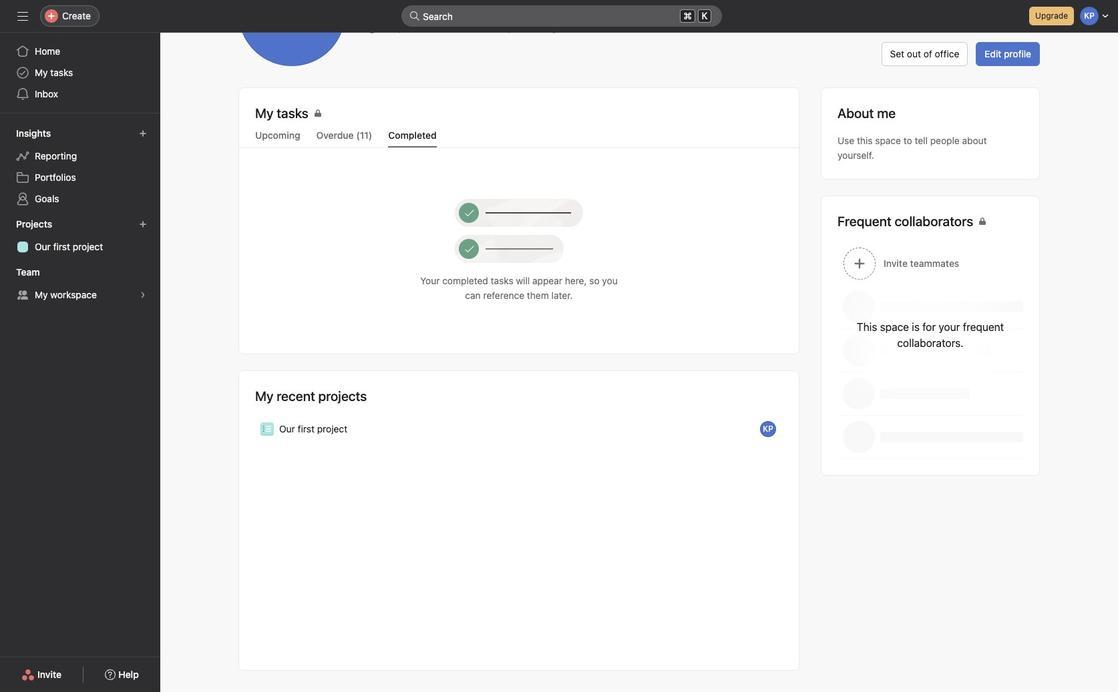 Task type: vqa. For each thing, say whether or not it's contained in the screenshot.
the Add New Email Button
no



Task type: describe. For each thing, give the bounding box(es) containing it.
upcoming button
[[255, 130, 300, 148]]

2:14pm local time
[[380, 22, 456, 33]]

them
[[527, 290, 549, 301]]

edit profile
[[985, 48, 1032, 59]]

edit profile button
[[976, 42, 1040, 66]]

tasks inside the your completed tasks will appear here, so you can reference them later.
[[491, 275, 514, 287]]

your completed tasks will appear here, so you can reference them later.
[[420, 275, 618, 301]]

portfolios link
[[8, 167, 152, 188]]

my recent projects
[[255, 389, 367, 404]]

new project or portfolio image
[[139, 220, 147, 228]]

portfolios
[[35, 172, 76, 183]]

upcoming
[[255, 130, 300, 141]]

my workspace link
[[8, 285, 152, 306]]

(11)
[[356, 130, 372, 141]]

our first project inside projects element
[[35, 241, 103, 253]]

kendallparks02@gmail.com link
[[478, 21, 596, 35]]

overdue (11) button
[[316, 130, 372, 148]]

you
[[602, 275, 618, 287]]

reporting link
[[8, 146, 152, 167]]

hide sidebar image
[[17, 11, 28, 21]]

kp
[[763, 424, 774, 434]]

inbox
[[35, 88, 58, 100]]

completed button
[[388, 130, 437, 148]]

yourself.
[[838, 150, 875, 161]]

insights
[[16, 128, 51, 139]]

invite
[[37, 669, 62, 681]]

reporting
[[35, 150, 77, 162]]

see details, my workspace image
[[139, 291, 147, 299]]

set out of office
[[890, 48, 960, 59]]

team button
[[13, 263, 52, 282]]

your
[[420, 275, 440, 287]]

tasks inside global element
[[50, 67, 73, 78]]

appear
[[532, 275, 563, 287]]

my tasks link
[[255, 104, 783, 126]]

1 vertical spatial our
[[279, 424, 295, 435]]

create
[[62, 10, 91, 21]]

Search tasks, projects, and more text field
[[402, 5, 722, 27]]

my for my recent projects
[[255, 389, 274, 404]]

set out of office button
[[882, 42, 968, 66]]

goals link
[[8, 188, 152, 210]]

can
[[465, 290, 481, 301]]

1 horizontal spatial project
[[317, 424, 348, 435]]

use this space to tell people about yourself.
[[838, 135, 987, 161]]

to
[[904, 135, 912, 146]]

upgrade button
[[1030, 7, 1074, 25]]

people
[[930, 135, 960, 146]]

global element
[[0, 33, 160, 113]]

out
[[907, 48, 921, 59]]

create button
[[40, 5, 100, 27]]

reference
[[483, 290, 525, 301]]

home
[[35, 45, 60, 57]]

my tasks
[[255, 106, 309, 121]]

1 horizontal spatial first
[[298, 424, 315, 435]]



Task type: locate. For each thing, give the bounding box(es) containing it.
about me
[[838, 106, 896, 121]]

my
[[35, 67, 48, 78], [35, 289, 48, 301], [255, 389, 274, 404]]

local
[[415, 22, 435, 33]]

my down team dropdown button
[[35, 289, 48, 301]]

will
[[516, 275, 530, 287]]

tasks
[[50, 67, 73, 78], [491, 275, 514, 287]]

first
[[53, 241, 70, 253], [298, 424, 315, 435]]

first inside projects element
[[53, 241, 70, 253]]

our down the projects dropdown button
[[35, 241, 51, 253]]

our
[[35, 241, 51, 253], [279, 424, 295, 435]]

frequent collaborators
[[838, 214, 974, 229]]

time
[[437, 22, 456, 33]]

my inside global element
[[35, 67, 48, 78]]

invite teammates button
[[822, 242, 1040, 286]]

prominent image
[[410, 11, 420, 21]]

space
[[875, 135, 901, 146]]

1 vertical spatial tasks
[[491, 275, 514, 287]]

our first project
[[35, 241, 103, 253], [279, 424, 348, 435]]

tasks up the reference
[[491, 275, 514, 287]]

0 horizontal spatial our first project
[[35, 241, 103, 253]]

kendallparks02@gmail.com
[[478, 22, 596, 33]]

of
[[924, 48, 933, 59]]

my up list image
[[255, 389, 274, 404]]

list image
[[263, 426, 271, 434]]

None field
[[402, 5, 722, 27]]

project
[[73, 241, 103, 253], [317, 424, 348, 435]]

1 horizontal spatial our first project
[[279, 424, 348, 435]]

projects element
[[0, 212, 160, 261]]

edit
[[985, 48, 1002, 59]]

team
[[16, 267, 40, 278]]

our first project down the projects dropdown button
[[35, 241, 103, 253]]

help button
[[96, 663, 148, 687]]

inbox link
[[8, 84, 152, 105]]

office
[[935, 48, 960, 59]]

0 horizontal spatial tasks
[[50, 67, 73, 78]]

about
[[962, 135, 987, 146]]

1 vertical spatial our first project
[[279, 424, 348, 435]]

projects button
[[13, 215, 64, 234]]

our inside projects element
[[35, 241, 51, 253]]

2:14pm
[[380, 22, 412, 33]]

my tasks
[[35, 67, 73, 78]]

⌘
[[684, 10, 692, 21]]

my for my workspace
[[35, 289, 48, 301]]

k
[[702, 11, 708, 21]]

projects
[[16, 218, 52, 230]]

my up inbox
[[35, 67, 48, 78]]

teams element
[[0, 261, 160, 309]]

home link
[[8, 41, 152, 62]]

0 vertical spatial project
[[73, 241, 103, 253]]

first down the projects dropdown button
[[53, 241, 70, 253]]

here,
[[565, 275, 587, 287]]

1 vertical spatial project
[[317, 424, 348, 435]]

workspace
[[50, 289, 97, 301]]

first down my recent projects
[[298, 424, 315, 435]]

invite button
[[13, 663, 70, 687]]

0 horizontal spatial project
[[73, 241, 103, 253]]

this
[[857, 135, 873, 146]]

set
[[890, 48, 905, 59]]

completed
[[388, 130, 437, 141]]

goals
[[35, 193, 59, 204]]

project down recent projects
[[317, 424, 348, 435]]

our first project link
[[8, 237, 152, 258]]

0 vertical spatial my
[[35, 67, 48, 78]]

my workspace
[[35, 289, 97, 301]]

1 horizontal spatial our
[[279, 424, 295, 435]]

my for my tasks
[[35, 67, 48, 78]]

recent projects
[[277, 389, 367, 404]]

our right list image
[[279, 424, 295, 435]]

my inside teams element
[[35, 289, 48, 301]]

so
[[589, 275, 600, 287]]

help
[[118, 669, 139, 681]]

overdue
[[316, 130, 354, 141]]

profile
[[1004, 48, 1032, 59]]

0 vertical spatial first
[[53, 241, 70, 253]]

use
[[838, 135, 855, 146]]

our first project down my recent projects
[[279, 424, 348, 435]]

1 horizontal spatial tasks
[[491, 275, 514, 287]]

new insights image
[[139, 130, 147, 138]]

0 horizontal spatial our
[[35, 241, 51, 253]]

completed
[[442, 275, 488, 287]]

my tasks link
[[8, 62, 152, 84]]

later.
[[552, 290, 573, 301]]

overdue (11)
[[316, 130, 372, 141]]

1 vertical spatial my
[[35, 289, 48, 301]]

tell
[[915, 135, 928, 146]]

1 vertical spatial first
[[298, 424, 315, 435]]

invite teammates
[[884, 258, 960, 269]]

0 vertical spatial our
[[35, 241, 51, 253]]

insights element
[[0, 122, 160, 212]]

tasks down home
[[50, 67, 73, 78]]

project up teams element
[[73, 241, 103, 253]]

0 vertical spatial our first project
[[35, 241, 103, 253]]

0 vertical spatial tasks
[[50, 67, 73, 78]]

upgrade
[[1036, 11, 1068, 21]]

0 horizontal spatial first
[[53, 241, 70, 253]]

2 vertical spatial my
[[255, 389, 274, 404]]



